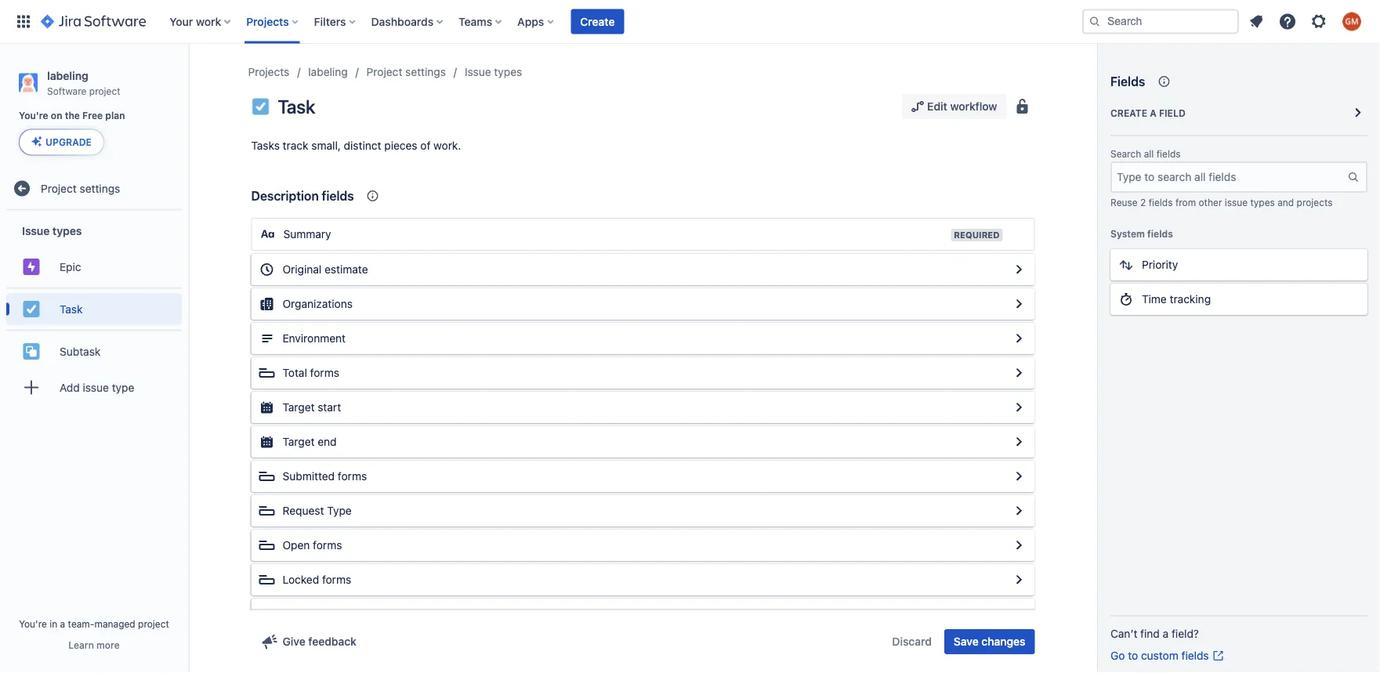 Task type: locate. For each thing, give the bounding box(es) containing it.
team-
[[68, 618, 94, 629]]

forms inside button
[[322, 573, 351, 586]]

forms right 'open'
[[313, 539, 342, 552]]

1 vertical spatial you're
[[19, 618, 47, 629]]

open field configuration image for [chart]
[[1010, 605, 1029, 624]]

0 vertical spatial settings
[[405, 65, 446, 78]]

project up plan
[[89, 85, 120, 96]]

0 vertical spatial projects
[[246, 15, 289, 28]]

tasks track small, distinct pieces of work.
[[251, 139, 461, 152]]

total
[[283, 366, 307, 379]]

0 horizontal spatial issue
[[83, 381, 109, 394]]

0 horizontal spatial issue
[[22, 224, 50, 237]]

settings image
[[1310, 12, 1329, 31]]

can't find a field?
[[1111, 627, 1199, 640]]

0 horizontal spatial project settings
[[41, 182, 120, 195]]

2 vertical spatial types
[[52, 224, 82, 237]]

task group
[[6, 287, 182, 329]]

issue types down teams popup button
[[465, 65, 522, 78]]

status
[[370, 608, 403, 621]]

1 open field configuration image from the top
[[1010, 260, 1029, 279]]

teams button
[[454, 9, 508, 34]]

add issue type image
[[22, 378, 41, 397]]

0 horizontal spatial labeling
[[47, 69, 88, 82]]

1 vertical spatial issue
[[22, 224, 50, 237]]

project down dashboards
[[367, 65, 402, 78]]

1 vertical spatial project settings link
[[6, 173, 182, 204]]

your profile and settings image
[[1343, 12, 1362, 31]]

project settings down upgrade on the left top
[[41, 182, 120, 195]]

time tracking
[[1142, 293, 1211, 306]]

create for create
[[580, 15, 615, 28]]

1 target from the top
[[283, 401, 315, 414]]

track
[[283, 139, 308, 152]]

request type
[[283, 504, 352, 517]]

open field configuration image inside open forms button
[[1010, 536, 1029, 555]]

go to custom fields
[[1111, 649, 1209, 662]]

1 horizontal spatial settings
[[405, 65, 446, 78]]

open field configuration image inside the original estimate 'button'
[[1010, 260, 1029, 279]]

time down priority
[[1142, 293, 1167, 306]]

help image
[[1278, 12, 1297, 31]]

1 vertical spatial issue
[[83, 381, 109, 394]]

1 horizontal spatial create
[[1111, 107, 1148, 118]]

issue right other
[[1225, 197, 1248, 208]]

total forms
[[283, 366, 339, 379]]

open field configuration image for end
[[1010, 433, 1029, 452]]

issue down teams popup button
[[465, 65, 491, 78]]

0 vertical spatial create
[[580, 15, 615, 28]]

types left and
[[1251, 197, 1275, 208]]

forms up [chart] time in status
[[322, 573, 351, 586]]

projects
[[1297, 197, 1333, 208]]

1 vertical spatial time
[[331, 608, 356, 621]]

issue right add
[[83, 381, 109, 394]]

labeling
[[308, 65, 348, 78], [47, 69, 88, 82]]

forms for submitted forms
[[338, 470, 367, 483]]

1 horizontal spatial issue
[[1225, 197, 1248, 208]]

labeling inside labeling software project
[[47, 69, 88, 82]]

start
[[318, 401, 341, 414]]

create
[[580, 15, 615, 28], [1111, 107, 1148, 118]]

project down upgrade button
[[41, 182, 77, 195]]

1 horizontal spatial issue types
[[465, 65, 522, 78]]

3 open field configuration image from the top
[[1010, 364, 1029, 383]]

3 open field configuration image from the top
[[1010, 502, 1029, 520]]

save
[[954, 635, 979, 648]]

1 open field configuration image from the top
[[1010, 329, 1029, 348]]

project right managed
[[138, 618, 169, 629]]

feedback
[[308, 635, 357, 648]]

projects up projects link
[[246, 15, 289, 28]]

0 vertical spatial project
[[367, 65, 402, 78]]

open field configuration image
[[1010, 260, 1029, 279], [1010, 295, 1029, 314], [1010, 364, 1029, 383], [1010, 398, 1029, 417], [1010, 467, 1029, 486], [1010, 571, 1029, 589], [1010, 605, 1029, 624]]

1 vertical spatial project settings
[[41, 182, 120, 195]]

0 vertical spatial you're
[[19, 110, 48, 121]]

time tracking button
[[1111, 284, 1368, 315]]

description
[[251, 189, 319, 203]]

1 horizontal spatial a
[[1150, 107, 1157, 118]]

forms inside button
[[338, 470, 367, 483]]

0 horizontal spatial project
[[89, 85, 120, 96]]

you're for you're in a team-managed project
[[19, 618, 47, 629]]

0 vertical spatial project settings link
[[367, 63, 446, 82]]

1 vertical spatial task
[[60, 303, 83, 315]]

1 vertical spatial projects
[[248, 65, 289, 78]]

of
[[420, 139, 431, 152]]

open field configuration image
[[1010, 329, 1029, 348], [1010, 433, 1029, 452], [1010, 502, 1029, 520], [1010, 536, 1029, 555]]

issue inside button
[[83, 381, 109, 394]]

labeling down filters at left top
[[308, 65, 348, 78]]

issue
[[465, 65, 491, 78], [22, 224, 50, 237]]

create a field
[[1111, 107, 1186, 118]]

request
[[283, 504, 324, 517]]

issue types link
[[465, 63, 522, 82]]

open field configuration image inside the target start button
[[1010, 398, 1029, 417]]

in
[[359, 608, 367, 621], [50, 618, 57, 629]]

issue types
[[465, 65, 522, 78], [22, 224, 82, 237]]

0 vertical spatial time
[[1142, 293, 1167, 306]]

0 horizontal spatial project
[[41, 182, 77, 195]]

4 open field configuration image from the top
[[1010, 398, 1029, 417]]

open field configuration image for original
[[1010, 260, 1029, 279]]

open field configuration image for total
[[1010, 364, 1029, 383]]

filters
[[314, 15, 346, 28]]

you're in a team-managed project
[[19, 618, 169, 629]]

task link
[[6, 293, 182, 325]]

2 open field configuration image from the top
[[1010, 433, 1029, 452]]

open field configuration image inside submitted forms button
[[1010, 467, 1029, 486]]

types down the apps
[[494, 65, 522, 78]]

target left end
[[283, 435, 315, 448]]

0 vertical spatial target
[[283, 401, 315, 414]]

apps
[[517, 15, 544, 28]]

task down the epic
[[60, 303, 83, 315]]

0 vertical spatial issue
[[465, 65, 491, 78]]

1 horizontal spatial project
[[138, 618, 169, 629]]

give
[[283, 635, 306, 648]]

settings
[[405, 65, 446, 78], [80, 182, 120, 195]]

your
[[170, 15, 193, 28]]

field?
[[1172, 627, 1199, 640]]

open field configuration image inside environment button
[[1010, 329, 1029, 348]]

1 vertical spatial settings
[[80, 182, 120, 195]]

project settings link down dashboards dropdown button
[[367, 63, 446, 82]]

a left field
[[1150, 107, 1157, 118]]

target
[[283, 401, 315, 414], [283, 435, 315, 448]]

1 horizontal spatial labeling
[[308, 65, 348, 78]]

0 horizontal spatial create
[[580, 15, 615, 28]]

time inside button
[[1142, 293, 1167, 306]]

apps button
[[513, 9, 560, 34]]

task
[[278, 96, 315, 118], [60, 303, 83, 315]]

target inside the target start button
[[283, 401, 315, 414]]

1 horizontal spatial types
[[494, 65, 522, 78]]

0 horizontal spatial a
[[60, 618, 65, 629]]

0 vertical spatial issue types
[[465, 65, 522, 78]]

projects
[[246, 15, 289, 28], [248, 65, 289, 78]]

software
[[47, 85, 87, 96]]

discard button
[[883, 629, 941, 655]]

create right the apps dropdown button
[[580, 15, 615, 28]]

issue type icon image
[[251, 97, 270, 116]]

2 target from the top
[[283, 435, 315, 448]]

2 you're from the top
[[19, 618, 47, 629]]

search image
[[1089, 15, 1101, 28]]

project settings link down upgrade on the left top
[[6, 173, 182, 204]]

create inside button
[[580, 15, 615, 28]]

0 vertical spatial task
[[278, 96, 315, 118]]

1 horizontal spatial issue
[[465, 65, 491, 78]]

fields right all
[[1157, 149, 1181, 160]]

project settings
[[367, 65, 446, 78], [41, 182, 120, 195]]

projects up issue type icon
[[248, 65, 289, 78]]

find
[[1141, 627, 1160, 640]]

upgrade
[[45, 137, 92, 148]]

labeling for labeling
[[308, 65, 348, 78]]

labeling up software
[[47, 69, 88, 82]]

you're
[[19, 110, 48, 121], [19, 618, 47, 629]]

you're left on
[[19, 110, 48, 121]]

forms for open forms
[[313, 539, 342, 552]]

a
[[1150, 107, 1157, 118], [60, 618, 65, 629], [1163, 627, 1169, 640]]

1 vertical spatial target
[[283, 435, 315, 448]]

open field configuration image for target
[[1010, 398, 1029, 417]]

group
[[6, 210, 182, 413]]

more information about the fields image
[[1155, 72, 1174, 91]]

5 open field configuration image from the top
[[1010, 467, 1029, 486]]

4 open field configuration image from the top
[[1010, 536, 1029, 555]]

search
[[1111, 149, 1142, 160]]

submitted forms button
[[251, 461, 1035, 492]]

no restrictions image
[[1013, 97, 1032, 116]]

request type button
[[251, 495, 1035, 527]]

you're left team-
[[19, 618, 47, 629]]

types inside issue types link
[[494, 65, 522, 78]]

project settings down dashboards dropdown button
[[367, 65, 446, 78]]

notifications image
[[1247, 12, 1266, 31]]

2 open field configuration image from the top
[[1010, 295, 1029, 314]]

projects for projects dropdown button
[[246, 15, 289, 28]]

projects inside dropdown button
[[246, 15, 289, 28]]

target left start
[[283, 401, 315, 414]]

a left team-
[[60, 618, 65, 629]]

2 horizontal spatial a
[[1163, 627, 1169, 640]]

1 you're from the top
[[19, 110, 48, 121]]

2 horizontal spatial types
[[1251, 197, 1275, 208]]

types up the epic
[[52, 224, 82, 237]]

go
[[1111, 649, 1125, 662]]

forms up type on the left bottom
[[338, 470, 367, 483]]

work.
[[434, 139, 461, 152]]

projects button
[[242, 9, 305, 34]]

0 horizontal spatial task
[[60, 303, 83, 315]]

1 vertical spatial create
[[1111, 107, 1148, 118]]

changes
[[982, 635, 1026, 648]]

in left team-
[[50, 618, 57, 629]]

fields left the this link will be opened in a new tab image
[[1182, 649, 1209, 662]]

you're on the free plan
[[19, 110, 125, 121]]

open field configuration image inside total forms button
[[1010, 364, 1029, 383]]

0 horizontal spatial settings
[[80, 182, 120, 195]]

issue up epic link
[[22, 224, 50, 237]]

open field configuration image inside target end "button"
[[1010, 433, 1029, 452]]

create down fields
[[1111, 107, 1148, 118]]

types
[[494, 65, 522, 78], [1251, 197, 1275, 208], [52, 224, 82, 237]]

settings down dashboards dropdown button
[[405, 65, 446, 78]]

project
[[89, 85, 120, 96], [138, 618, 169, 629]]

create button
[[571, 9, 624, 34]]

0 horizontal spatial time
[[331, 608, 356, 621]]

free
[[82, 110, 103, 121]]

0 vertical spatial project
[[89, 85, 120, 96]]

locked forms button
[[251, 564, 1035, 596]]

appswitcher icon image
[[14, 12, 33, 31]]

target inside target end "button"
[[283, 435, 315, 448]]

add issue type
[[60, 381, 134, 394]]

time up feedback
[[331, 608, 356, 621]]

in left status
[[359, 608, 367, 621]]

0 vertical spatial project settings
[[367, 65, 446, 78]]

forms right total
[[310, 366, 339, 379]]

project settings link
[[367, 63, 446, 82], [6, 173, 182, 204]]

1 vertical spatial issue types
[[22, 224, 82, 237]]

1 horizontal spatial time
[[1142, 293, 1167, 306]]

required
[[954, 230, 1000, 240]]

settings down upgrade on the left top
[[80, 182, 120, 195]]

labeling for labeling software project
[[47, 69, 88, 82]]

target for target start
[[283, 401, 315, 414]]

pieces
[[384, 139, 417, 152]]

open field configuration image inside locked forms button
[[1010, 571, 1029, 589]]

save changes
[[954, 635, 1026, 648]]

open field configuration image inside the [chart] time in status button
[[1010, 605, 1029, 624]]

6 open field configuration image from the top
[[1010, 571, 1029, 589]]

0 horizontal spatial types
[[52, 224, 82, 237]]

1 vertical spatial project
[[41, 182, 77, 195]]

forms for locked forms
[[322, 573, 351, 586]]

task right issue type icon
[[278, 96, 315, 118]]

Type to search all fields text field
[[1112, 163, 1347, 191]]

a right find
[[1163, 627, 1169, 640]]

dashboards
[[371, 15, 434, 28]]

field
[[1159, 107, 1186, 118]]

banner
[[0, 0, 1380, 44]]

issue types up the epic
[[22, 224, 82, 237]]

open field configuration image inside request type button
[[1010, 502, 1029, 520]]

7 open field configuration image from the top
[[1010, 605, 1029, 624]]

1 horizontal spatial in
[[359, 608, 367, 621]]

create for create a field
[[1111, 107, 1148, 118]]

[chart] time in status
[[283, 608, 403, 621]]

jira software image
[[41, 12, 146, 31], [41, 12, 146, 31]]

0 vertical spatial types
[[494, 65, 522, 78]]



Task type: describe. For each thing, give the bounding box(es) containing it.
small,
[[311, 139, 341, 152]]

group containing issue types
[[6, 210, 182, 413]]

reuse 2 fields from other issue types and projects
[[1111, 197, 1333, 208]]

workflow
[[950, 100, 997, 113]]

discard
[[892, 635, 932, 648]]

open forms button
[[251, 530, 1035, 561]]

on
[[51, 110, 62, 121]]

custom
[[1141, 649, 1179, 662]]

1 horizontal spatial project settings
[[367, 65, 446, 78]]

learn more button
[[68, 639, 120, 651]]

estimate
[[325, 263, 368, 276]]

open forms
[[283, 539, 342, 552]]

tracking
[[1170, 293, 1211, 306]]

your work
[[170, 15, 221, 28]]

0 vertical spatial issue
[[1225, 197, 1248, 208]]

0 horizontal spatial project settings link
[[6, 173, 182, 204]]

target end button
[[251, 426, 1035, 458]]

target start button
[[251, 392, 1035, 423]]

more
[[96, 640, 120, 651]]

end
[[318, 435, 337, 448]]

upgrade button
[[20, 130, 103, 155]]

Search field
[[1083, 9, 1239, 34]]

banner containing your work
[[0, 0, 1380, 44]]

1 horizontal spatial task
[[278, 96, 315, 118]]

fields
[[1111, 74, 1145, 89]]

tasks
[[251, 139, 280, 152]]

original estimate button
[[251, 254, 1035, 285]]

description fields
[[251, 189, 354, 203]]

in inside button
[[359, 608, 367, 621]]

organizations button
[[251, 288, 1035, 320]]

open
[[283, 539, 310, 552]]

priority button
[[1111, 249, 1368, 281]]

from
[[1176, 197, 1196, 208]]

edit workflow button
[[902, 94, 1007, 119]]

open field configuration image for locked
[[1010, 571, 1029, 589]]

this link will be opened in a new tab image
[[1212, 650, 1225, 662]]

to
[[1128, 649, 1138, 662]]

epic link
[[6, 251, 182, 282]]

summary
[[283, 228, 331, 241]]

the
[[65, 110, 80, 121]]

save changes button
[[945, 629, 1035, 655]]

open field configuration image for type
[[1010, 502, 1029, 520]]

subtask
[[60, 345, 101, 358]]

go to custom fields link
[[1111, 648, 1225, 664]]

target start
[[283, 401, 341, 414]]

1 horizontal spatial project
[[367, 65, 402, 78]]

learn
[[68, 640, 94, 651]]

open field configuration image for forms
[[1010, 536, 1029, 555]]

[chart]
[[283, 608, 328, 621]]

0 horizontal spatial issue types
[[22, 224, 82, 237]]

learn more
[[68, 640, 120, 651]]

managed
[[94, 618, 135, 629]]

1 vertical spatial project
[[138, 618, 169, 629]]

submitted forms
[[283, 470, 367, 483]]

you're for you're on the free plan
[[19, 110, 48, 121]]

fields left more information about the context fields image
[[322, 189, 354, 203]]

forms for total forms
[[310, 366, 339, 379]]

sidebar navigation image
[[171, 63, 205, 94]]

1 horizontal spatial project settings link
[[367, 63, 446, 82]]

original
[[283, 263, 322, 276]]

more information about the context fields image
[[363, 187, 382, 205]]

and
[[1278, 197, 1294, 208]]

fields inside go to custom fields link
[[1182, 649, 1209, 662]]

a for you're in a team-managed project
[[60, 618, 65, 629]]

environment
[[283, 332, 346, 345]]

projects for projects link
[[248, 65, 289, 78]]

target for target end
[[283, 435, 315, 448]]

environment button
[[251, 323, 1035, 354]]

give feedback
[[283, 635, 357, 648]]

epic
[[60, 260, 81, 273]]

time inside button
[[331, 608, 356, 621]]

task inside group
[[60, 303, 83, 315]]

primary element
[[9, 0, 1083, 44]]

locked forms
[[283, 573, 351, 586]]

0 horizontal spatial in
[[50, 618, 57, 629]]

a for can't find a field?
[[1163, 627, 1169, 640]]

add issue type button
[[6, 372, 182, 403]]

give feedback button
[[251, 629, 366, 655]]

1 vertical spatial types
[[1251, 197, 1275, 208]]

edit
[[927, 100, 948, 113]]

2
[[1141, 197, 1146, 208]]

[chart] time in status button
[[251, 599, 1035, 630]]

edit workflow
[[927, 100, 997, 113]]

reuse
[[1111, 197, 1138, 208]]

labeling software project
[[47, 69, 120, 96]]

priority
[[1142, 258, 1178, 271]]

system
[[1111, 228, 1145, 239]]

locked
[[283, 573, 319, 586]]

open field configuration image for submitted
[[1010, 467, 1029, 486]]

project inside labeling software project
[[89, 85, 120, 96]]

distinct
[[344, 139, 381, 152]]

your work button
[[165, 9, 237, 34]]

filters button
[[309, 9, 362, 34]]

total forms button
[[251, 357, 1035, 389]]

open field configuration image inside organizations button
[[1010, 295, 1029, 314]]

plan
[[105, 110, 125, 121]]

fields right 2
[[1149, 197, 1173, 208]]

can't
[[1111, 627, 1138, 640]]

add
[[60, 381, 80, 394]]

fields up priority
[[1148, 228, 1173, 239]]

projects link
[[248, 63, 289, 82]]

submitted
[[283, 470, 335, 483]]

work
[[196, 15, 221, 28]]



Task type: vqa. For each thing, say whether or not it's contained in the screenshot.
the topmost TARGET
yes



